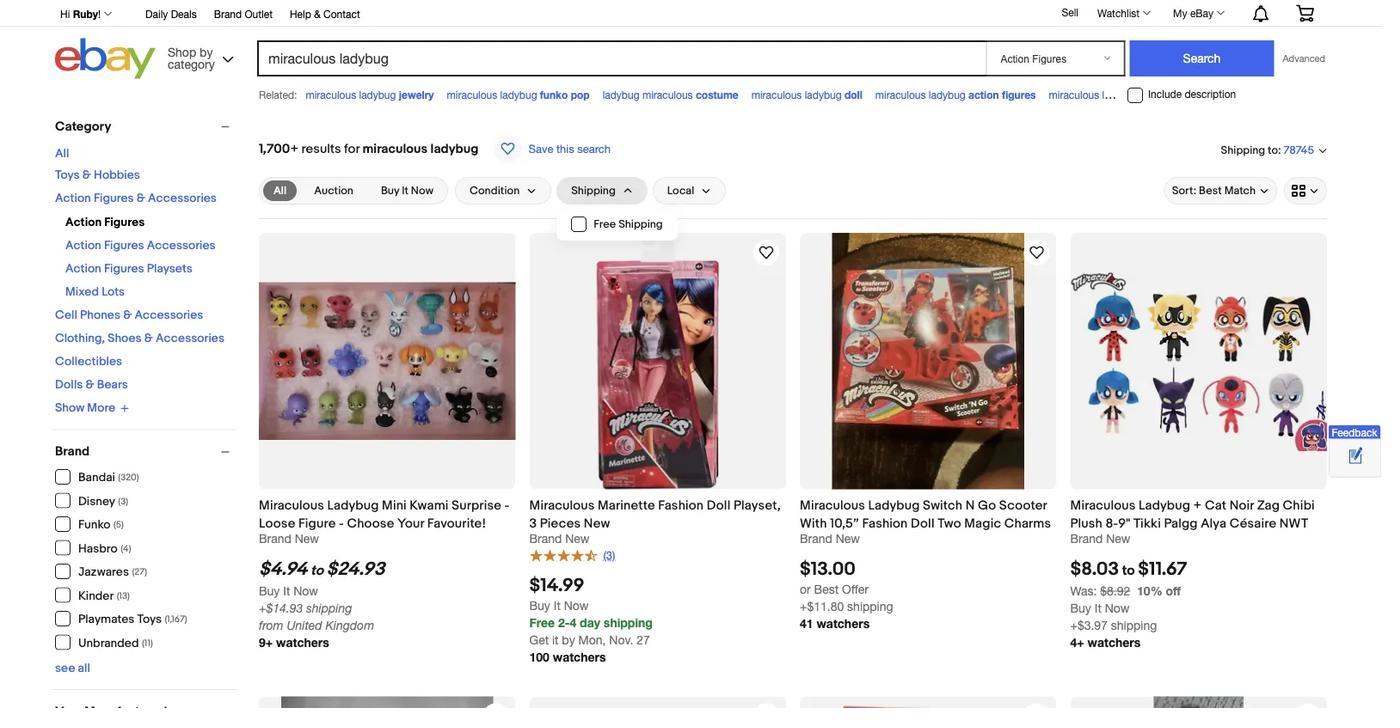 Task type: locate. For each thing, give the bounding box(es) containing it.
buy it now link
[[371, 181, 444, 201]]

shipping down 10%
[[1111, 619, 1157, 633]]

& down hobbies
[[137, 191, 145, 206]]

fashion right marinette
[[658, 498, 704, 514]]

fashion inside the miraculous marinette fashion doll playset, 3 pieces  new brand new
[[658, 498, 704, 514]]

brand left the outlet at the left top of the page
[[214, 8, 242, 20]]

it inside $8.03 to $11.67 was: $8.92 10% off buy it now +$3.97 shipping 4+ watchers
[[1095, 601, 1102, 616]]

sort: best match button
[[1164, 177, 1277, 205]]

ladybug up "condition"
[[431, 141, 479, 157]]

new up (3) link
[[565, 532, 590, 546]]

miraculous for 10,5"
[[800, 498, 865, 514]]

0 vertical spatial toys
[[55, 168, 80, 183]]

0 horizontal spatial to
[[311, 563, 323, 580]]

all link
[[55, 147, 69, 161], [263, 181, 297, 201]]

best up +$11.80
[[814, 583, 839, 597]]

now down 1,700 + results for miraculous ladybug
[[411, 184, 433, 198]]

results
[[301, 141, 341, 157]]

fashion right 10,5"
[[862, 516, 908, 532]]

save this search button
[[489, 134, 616, 163]]

watchers down +$11.80
[[817, 617, 870, 631]]

None submit
[[1130, 40, 1274, 77]]

doll inside the miraculous marinette fashion doll playset, 3 pieces  new brand new
[[707, 498, 731, 514]]

toys left hobbies
[[55, 168, 80, 183]]

best inside dropdown button
[[1199, 184, 1222, 198]]

scooter
[[999, 498, 1047, 514]]

new left tikki
[[1106, 532, 1131, 546]]

action figures & accessories link
[[55, 191, 217, 206]]

new down marinette
[[584, 516, 610, 532]]

from
[[259, 619, 283, 633]]

$14.99
[[529, 575, 585, 598]]

1 horizontal spatial doll
[[911, 516, 935, 532]]

mixed
[[65, 285, 99, 300]]

miraculous for figure
[[259, 498, 324, 514]]

0 horizontal spatial (3)
[[118, 496, 128, 508]]

4
[[570, 616, 577, 630]]

+$14.93
[[259, 601, 303, 616]]

related:
[[259, 89, 297, 101]]

watch nib miraculous ladybug  paris wings doll figure zag heroes action figure toy image
[[486, 707, 506, 709]]

all link down "category"
[[55, 147, 69, 161]]

1 horizontal spatial best
[[1199, 184, 1222, 198]]

0 horizontal spatial ladybug
[[327, 498, 379, 514]]

(3)
[[118, 496, 128, 508], [603, 549, 615, 562]]

1 vertical spatial -
[[339, 516, 344, 532]]

4 miraculous from the left
[[1071, 498, 1136, 514]]

pop
[[571, 89, 590, 101]]

to up $8.92
[[1122, 563, 1135, 580]]

1 horizontal spatial free
[[594, 218, 616, 231]]

match
[[1225, 184, 1256, 198]]

miraculous inside miraculous ladybug switch n go scooter with 10,5" fashion doll two magic charms brand new
[[800, 498, 865, 514]]

- right figure
[[339, 516, 344, 532]]

off
[[1166, 584, 1181, 598]]

watchers down united
[[276, 636, 329, 650]]

ladybug
[[359, 89, 396, 101], [500, 89, 537, 101], [603, 89, 640, 101], [805, 89, 842, 101], [929, 89, 966, 101], [1102, 89, 1139, 101], [431, 141, 479, 157]]

free down shipping 'dropdown button' on the left of the page
[[594, 218, 616, 231]]

1 horizontal spatial by
[[562, 633, 575, 647]]

(3) inside (3) link
[[603, 549, 615, 562]]

action
[[55, 191, 91, 206], [65, 215, 102, 230], [65, 239, 101, 253], [65, 262, 101, 277]]

0 vertical spatial shipping
[[1221, 144, 1266, 157]]

accessories
[[148, 191, 217, 206], [147, 239, 216, 253], [135, 308, 203, 323], [156, 332, 224, 346]]

shipping inside '$13.00 or best offer +$11.80 shipping 41 watchers'
[[847, 600, 893, 614]]

& right dolls
[[86, 378, 94, 393]]

brand up $4.94
[[259, 532, 292, 546]]

(3) up '(5)'
[[118, 496, 128, 508]]

miraculous inside miraculous ladybug mini kwami surprise - loose figure - choose your favourite! brand new
[[259, 498, 324, 514]]

to for $11.67
[[1122, 563, 1135, 580]]

buy down $14.99
[[529, 599, 550, 613]]

ladybug left the action
[[929, 89, 966, 101]]

doll left playset,
[[707, 498, 731, 514]]

phones
[[80, 308, 120, 323]]

& right shoes
[[144, 332, 153, 346]]

2 ladybug from the left
[[869, 498, 920, 514]]

now down $8.92
[[1105, 601, 1130, 616]]

miraculous ladybug switch n go scooter with 10,5" fashion doll two magic charms image
[[832, 233, 1025, 490]]

0 vertical spatial all link
[[55, 147, 69, 161]]

shipping inside shipping to : 78745
[[1221, 144, 1266, 157]]

hasbro (4)
[[78, 542, 131, 557]]

shipping inside 'dropdown button'
[[571, 184, 616, 198]]

alya
[[1201, 516, 1227, 532]]

0 horizontal spatial doll
[[707, 498, 731, 514]]

1 vertical spatial by
[[562, 633, 575, 647]]

outlet
[[245, 8, 273, 20]]

ladybug up 'palgg'
[[1139, 498, 1191, 514]]

brand up $13.00
[[800, 532, 833, 546]]

miraculous ladybug switch n go scooter with 10,5" fashion doll two magic charms link
[[800, 497, 1057, 532]]

1 horizontal spatial +
[[1194, 498, 1202, 514]]

1 vertical spatial (3)
[[603, 549, 615, 562]]

to
[[1268, 144, 1278, 157], [311, 563, 323, 580], [1122, 563, 1135, 580]]

watchers inside $8.03 to $11.67 was: $8.92 10% off buy it now +$3.97 shipping 4+ watchers
[[1088, 636, 1141, 650]]

1 vertical spatial fashion
[[862, 516, 908, 532]]

(13)
[[117, 591, 130, 602]]

shipping up nov.
[[604, 616, 653, 630]]

2 horizontal spatial shipping
[[1221, 144, 1266, 157]]

& right help
[[314, 8, 321, 20]]

1 horizontal spatial ladybug
[[869, 498, 920, 514]]

all down 1,700
[[274, 184, 287, 197]]

all down "category"
[[55, 147, 69, 161]]

more
[[87, 401, 115, 416]]

miraculous right jewelry
[[447, 89, 497, 101]]

miraculous ladybug mini kwami surprise - loose figure - choose your favourite! link
[[259, 497, 516, 532]]

0 horizontal spatial +
[[290, 141, 299, 157]]

& inside help & contact link
[[314, 8, 321, 20]]

local
[[667, 184, 694, 198]]

ladybug for $4.94
[[327, 498, 379, 514]]

1 vertical spatial free
[[529, 616, 555, 630]]

see all button
[[55, 662, 90, 676]]

ladybug inside main content
[[431, 141, 479, 157]]

watch miraculous ladybug miraculous magic heroez transformation surprise wayzz turtle image
[[1297, 707, 1318, 709]]

0 horizontal spatial fashion
[[658, 498, 704, 514]]

by right shop
[[200, 45, 213, 59]]

all link down 1,700
[[263, 181, 297, 201]]

ladybug left kwami
[[1102, 89, 1139, 101]]

1 vertical spatial all
[[274, 184, 287, 197]]

ladybug left switch on the bottom
[[869, 498, 920, 514]]

None text field
[[1071, 584, 1131, 598]]

cell phones & accessories clothing, shoes & accessories collectibles dolls & bears
[[55, 308, 224, 393]]

all
[[55, 147, 69, 161], [274, 184, 287, 197]]

miraculous up "pieces" on the left bottom of the page
[[529, 498, 595, 514]]

it up +$3.97
[[1095, 601, 1102, 616]]

buy down 1,700 + results for miraculous ladybug
[[381, 184, 399, 198]]

doll left two
[[911, 516, 935, 532]]

now up 4
[[564, 599, 589, 613]]

buy down was:
[[1071, 601, 1092, 616]]

accessories up the playsets
[[147, 239, 216, 253]]

doll
[[707, 498, 731, 514], [911, 516, 935, 532]]

1 horizontal spatial to
[[1122, 563, 1135, 580]]

$14.99 buy it now free 2-4 day shipping get it by mon, nov. 27 100 watchers
[[529, 575, 653, 665]]

include
[[1148, 88, 1182, 100]]

ladybug inside miraculous ladybug + cat noir zag chibi plush 8-9" tikki palgg alya césaire nwt brand new
[[1139, 498, 1191, 514]]

watchers down the mon,
[[553, 650, 606, 665]]

miraculous inside miraculous ladybug + cat noir zag chibi plush 8-9" tikki palgg alya césaire nwt brand new
[[1071, 498, 1136, 514]]

search
[[577, 142, 611, 155]]

shipping up kingdom
[[306, 601, 352, 616]]

funko (5)
[[78, 518, 124, 533]]

watchers inside $4.94 to $24.93 buy it now +$14.93 shipping from united kingdom 9+ watchers
[[276, 636, 329, 650]]

0 horizontal spatial all
[[55, 147, 69, 161]]

miraculous up 8-
[[1071, 498, 1136, 514]]

miraculous inside the miraculous marinette fashion doll playset, 3 pieces  new brand new
[[529, 498, 595, 514]]

category
[[55, 119, 111, 134]]

noir
[[1230, 498, 1254, 514]]

0 horizontal spatial best
[[814, 583, 839, 597]]

2-
[[558, 616, 570, 630]]

1 horizontal spatial (3)
[[603, 549, 615, 562]]

kingdom
[[326, 619, 374, 633]]

watch miraculous marinette fashion doll playset, 3 pieces  new image
[[756, 243, 777, 263]]

ladybug
[[327, 498, 379, 514], [869, 498, 920, 514], [1139, 498, 1191, 514]]

none text field containing was:
[[1071, 584, 1131, 598]]

1 vertical spatial shipping
[[571, 184, 616, 198]]

1 vertical spatial toys
[[137, 613, 162, 628]]

1 horizontal spatial all link
[[263, 181, 297, 201]]

1,700 + results for miraculous ladybug
[[259, 141, 479, 157]]

brand up (3) link
[[529, 532, 562, 546]]

0 horizontal spatial -
[[339, 516, 344, 532]]

two
[[938, 516, 962, 532]]

ladybug for miraculous ladybug jewelry
[[359, 89, 396, 101]]

1 vertical spatial best
[[814, 583, 839, 597]]

miraculous for new
[[529, 498, 595, 514]]

miraculous right figures
[[1049, 89, 1100, 101]]

shop by category banner
[[51, 0, 1327, 83]]

it down 1,700 + results for miraculous ladybug
[[402, 184, 409, 198]]

miraculous marinette fashion doll playset, 3 pieces  new heading
[[529, 498, 781, 532]]

this
[[557, 142, 574, 155]]

by right 'it'
[[562, 633, 575, 647]]

now inside $8.03 to $11.67 was: $8.92 10% off buy it now +$3.97 shipping 4+ watchers
[[1105, 601, 1130, 616]]

mixed lots link
[[65, 285, 125, 300]]

buy up '+$14.93'
[[259, 584, 280, 598]]

miraculous up loose
[[259, 498, 324, 514]]

sell link
[[1054, 6, 1086, 18]]

0 vertical spatial best
[[1199, 184, 1222, 198]]

lots
[[102, 285, 125, 300]]

my ebay
[[1173, 7, 1214, 19]]

shipping
[[847, 600, 893, 614], [306, 601, 352, 616], [604, 616, 653, 630], [1111, 619, 1157, 633]]

collectibles link
[[55, 355, 122, 369]]

your shopping cart image
[[1296, 5, 1315, 22]]

shipping down shipping 'dropdown button' on the left of the page
[[619, 218, 663, 231]]

3 miraculous from the left
[[800, 498, 865, 514]]

main content containing $4.94
[[252, 110, 1334, 709]]

1 horizontal spatial -
[[505, 498, 510, 514]]

to inside shipping to : 78745
[[1268, 144, 1278, 157]]

miraculous left costume at the top of the page
[[643, 89, 693, 101]]

shop by category
[[168, 45, 215, 71]]

action figures action figures accessories action figures playsets mixed lots
[[65, 215, 216, 300]]

miraculous ladybug miraculous magic heroez transformation surprise wayzz turtle image
[[1154, 697, 1244, 709]]

best right sort:
[[1199, 184, 1222, 198]]

1 horizontal spatial fashion
[[862, 516, 908, 532]]

dolls & bears link
[[55, 378, 128, 393]]

new up $13.00
[[836, 532, 860, 546]]

ruby
[[73, 8, 98, 20]]

now up '+$14.93'
[[294, 584, 318, 598]]

n
[[966, 498, 975, 514]]

to left 78745
[[1268, 144, 1278, 157]]

main content
[[252, 110, 1334, 709]]

by
[[200, 45, 213, 59], [562, 633, 575, 647]]

1 vertical spatial +
[[1194, 498, 1202, 514]]

to inside $8.03 to $11.67 was: $8.92 10% off buy it now +$3.97 shipping 4+ watchers
[[1122, 563, 1135, 580]]

shipping inside $4.94 to $24.93 buy it now +$14.93 shipping from united kingdom 9+ watchers
[[306, 601, 352, 616]]

shipping left :
[[1221, 144, 1266, 157]]

ladybug miraculous costume
[[603, 89, 739, 101]]

3 ladybug from the left
[[1139, 498, 1191, 514]]

watchers inside $14.99 buy it now free 2-4 day shipping get it by mon, nov. 27 100 watchers
[[553, 650, 606, 665]]

tikki
[[1134, 516, 1161, 532]]

2 horizontal spatial to
[[1268, 144, 1278, 157]]

1 miraculous from the left
[[259, 498, 324, 514]]

1 horizontal spatial all
[[274, 184, 287, 197]]

new up $4.94
[[295, 532, 319, 546]]

ladybug inside miraculous ladybug mini kwami surprise - loose figure - choose your favourite! brand new
[[327, 498, 379, 514]]

0 horizontal spatial by
[[200, 45, 213, 59]]

auction link
[[304, 181, 364, 201]]

it inside $4.94 to $24.93 buy it now +$14.93 shipping from united kingdom 9+ watchers
[[283, 584, 290, 598]]

miraculous up 10,5"
[[800, 498, 865, 514]]

watchers down +$3.97
[[1088, 636, 1141, 650]]

0 vertical spatial free
[[594, 218, 616, 231]]

2 miraculous from the left
[[529, 498, 595, 514]]

watchlist
[[1098, 7, 1140, 19]]

0 horizontal spatial free
[[529, 616, 555, 630]]

1 ladybug from the left
[[327, 498, 379, 514]]

0 vertical spatial doll
[[707, 498, 731, 514]]

now
[[411, 184, 433, 198], [294, 584, 318, 598], [564, 599, 589, 613], [1105, 601, 1130, 616]]

0 horizontal spatial shipping
[[571, 184, 616, 198]]

free up get at the left of the page
[[529, 616, 555, 630]]

miraculous right related:
[[306, 89, 356, 101]]

- right surprise
[[505, 498, 510, 514]]

+$3.97
[[1071, 619, 1108, 633]]

to inside $4.94 to $24.93 buy it now +$14.93 shipping from united kingdom 9+ watchers
[[311, 563, 323, 580]]

0 vertical spatial by
[[200, 45, 213, 59]]

shipping for shipping to : 78745
[[1221, 144, 1266, 157]]

new inside miraculous ladybug switch n go scooter with 10,5" fashion doll two magic charms brand new
[[836, 532, 860, 546]]

miraculous for miraculous ladybug funko pop
[[447, 89, 497, 101]]

1 horizontal spatial toys
[[137, 613, 162, 628]]

brand button
[[55, 444, 237, 460]]

nib miraculous ladybug  paris wings doll figure zag heroes action figure toy image
[[281, 697, 493, 709]]

$8.03 to $11.67 was: $8.92 10% off buy it now +$3.97 shipping 4+ watchers
[[1071, 559, 1188, 650]]

0 vertical spatial -
[[505, 498, 510, 514]]

disney
[[78, 495, 115, 509]]

it up '+$14.93'
[[283, 584, 290, 598]]

1 horizontal spatial shipping
[[619, 218, 663, 231]]

miraculous ladybug switch n go scooter with 10,5" fashion doll two magic charms heading
[[800, 498, 1051, 532]]

cell phones & accessories link
[[55, 308, 203, 323]]

brand inside miraculous ladybug switch n go scooter with 10,5" fashion doll two magic charms brand new
[[800, 532, 833, 546]]

brand left 8-
[[1071, 532, 1103, 546]]

+ left results on the left top of the page
[[290, 141, 299, 157]]

costume
[[696, 89, 739, 101]]

miraculous ladybug + cat noir zag chibi plush 8-9" tikki palgg alya césaire nwt link
[[1071, 497, 1327, 532]]

to right $4.94
[[311, 563, 323, 580]]

ladybug down search for anything text box
[[603, 89, 640, 101]]

& up shoes
[[123, 308, 132, 323]]

miraculous for miraculous ladybug action figures
[[876, 89, 926, 101]]

brand inside miraculous ladybug + cat noir zag chibi plush 8-9" tikki palgg alya césaire nwt brand new
[[1071, 532, 1103, 546]]

$4.94
[[259, 559, 308, 581]]

buy inside $8.03 to $11.67 was: $8.92 10% off buy it now +$3.97 shipping 4+ watchers
[[1071, 601, 1092, 616]]

it inside $14.99 buy it now free 2-4 day shipping get it by mon, nov. 27 100 watchers
[[554, 599, 561, 613]]

toys up (11)
[[137, 613, 162, 628]]

ladybug left funko
[[500, 89, 537, 101]]

doll
[[845, 89, 863, 101]]

show more
[[55, 401, 115, 416]]

0 vertical spatial (3)
[[118, 496, 128, 508]]

miraculous right costume at the top of the page
[[752, 89, 802, 101]]

4+
[[1071, 636, 1085, 650]]

0 vertical spatial fashion
[[658, 498, 704, 514]]

doll inside miraculous ladybug switch n go scooter with 10,5" fashion doll two magic charms brand new
[[911, 516, 935, 532]]

shipping up free shipping link
[[571, 184, 616, 198]]

miraculous right 'for'
[[363, 141, 428, 157]]

(3) down marinette
[[603, 549, 615, 562]]

miraculous ladybug doll
[[752, 89, 863, 101]]

watch miraculous ladybug switch n go scooter with 10,5" fashion doll two magic charms image
[[1027, 243, 1047, 263]]

1 vertical spatial doll
[[911, 516, 935, 532]]

ladybug left the doll
[[805, 89, 842, 101]]

it up the 2- at the left bottom of page
[[554, 599, 561, 613]]

with
[[800, 516, 827, 532]]

miraculous for miraculous ladybug kwami
[[1049, 89, 1100, 101]]

surprise
[[452, 498, 502, 514]]

shipping down the offer
[[847, 600, 893, 614]]

cat
[[1205, 498, 1227, 514]]

local button
[[653, 177, 726, 205]]

charms
[[1005, 516, 1051, 532]]

playsets
[[147, 262, 193, 277]]

ladybug up choose on the left bottom of the page
[[327, 498, 379, 514]]

2 horizontal spatial ladybug
[[1139, 498, 1191, 514]]

ladybug left jewelry
[[359, 89, 396, 101]]

to for :
[[1268, 144, 1278, 157]]

miraculous right the doll
[[876, 89, 926, 101]]

0 vertical spatial +
[[290, 141, 299, 157]]

miraculous marinette fashion doll playset, 3 pieces  new brand new
[[529, 498, 781, 546]]

shipping to : 78745
[[1221, 144, 1314, 157]]

+ left cat
[[1194, 498, 1202, 514]]



Task type: vqa. For each thing, say whether or not it's contained in the screenshot.


Task type: describe. For each thing, give the bounding box(es) containing it.
feedback
[[1332, 427, 1378, 439]]

ladybug for miraculous ladybug action figures
[[929, 89, 966, 101]]

ladybug for $8.03
[[1139, 498, 1191, 514]]

figures up action figures playsets 'link'
[[104, 239, 144, 253]]

$8.92
[[1100, 584, 1131, 598]]

accessories up action figures accessories "link"
[[148, 191, 217, 206]]

dolls
[[55, 378, 83, 393]]

collectibles
[[55, 355, 122, 369]]

accessories up "clothing, shoes & accessories" link
[[135, 308, 203, 323]]

watchers inside '$13.00 or best offer +$11.80 shipping 41 watchers'
[[817, 617, 870, 631]]

new - miraculous ladybug fashion doll action figure - free shipping image
[[802, 697, 1055, 709]]

chibi
[[1283, 498, 1315, 514]]

figures down hobbies
[[94, 191, 134, 206]]

advanced link
[[1274, 41, 1326, 76]]

watch miraculous volpina figure 6-inches with accessories image
[[756, 707, 777, 709]]

go
[[978, 498, 996, 514]]

help & contact link
[[290, 5, 360, 24]]

now inside "buy it now" link
[[411, 184, 433, 198]]

brand inside miraculous ladybug mini kwami surprise - loose figure - choose your favourite! brand new
[[259, 532, 292, 546]]

daily deals link
[[145, 5, 197, 24]]

(3) link
[[529, 548, 615, 563]]

help & contact
[[290, 8, 360, 20]]

miraculous ladybug + cat noir zag chibi plush 8-9" tikki palgg alya césaire nwt image
[[1071, 271, 1327, 452]]

(11)
[[142, 638, 153, 649]]

nov.
[[609, 633, 633, 647]]

playset,
[[734, 498, 781, 514]]

brand inside the miraculous marinette fashion doll playset, 3 pieces  new brand new
[[529, 532, 562, 546]]

funko
[[540, 89, 568, 101]]

0 horizontal spatial toys
[[55, 168, 80, 183]]

action
[[969, 89, 999, 101]]

palgg
[[1164, 516, 1198, 532]]

figures down action figures & accessories
[[104, 215, 145, 230]]

loose
[[259, 516, 295, 532]]

ladybug inside miraculous ladybug switch n go scooter with 10,5" fashion doll two magic charms brand new
[[869, 498, 920, 514]]

All selected text field
[[274, 183, 287, 199]]

sell
[[1062, 6, 1079, 18]]

new inside miraculous ladybug + cat noir zag chibi plush 8-9" tikki palgg alya césaire nwt brand new
[[1106, 532, 1131, 546]]

ladybug for miraculous ladybug kwami
[[1102, 89, 1139, 101]]

miraculous for miraculous ladybug jewelry
[[306, 89, 356, 101]]

shop
[[168, 45, 196, 59]]

3
[[529, 516, 537, 532]]

kinder
[[78, 589, 114, 604]]

ladybug for miraculous ladybug funko pop
[[500, 89, 537, 101]]

or
[[800, 583, 811, 597]]

shipping button
[[557, 177, 648, 205]]

$4.94 to $24.93 buy it now +$14.93 shipping from united kingdom 9+ watchers
[[259, 559, 385, 650]]

1,700
[[259, 141, 290, 157]]

it
[[552, 633, 559, 647]]

favourite!
[[427, 516, 486, 532]]

bandai
[[78, 471, 115, 486]]

clothing,
[[55, 332, 105, 346]]

account navigation
[[51, 0, 1327, 27]]

kinder (13)
[[78, 589, 130, 604]]

my ebay link
[[1164, 3, 1233, 23]]

toys & hobbies
[[55, 168, 140, 183]]

help
[[290, 8, 311, 20]]

78745
[[1284, 144, 1314, 157]]

hi
[[60, 8, 70, 20]]

pieces
[[540, 516, 581, 532]]

by inside shop by category
[[200, 45, 213, 59]]

none submit inside shop by category banner
[[1130, 40, 1274, 77]]

clothing, shoes & accessories link
[[55, 332, 224, 346]]

10,5"
[[830, 516, 859, 532]]

watch new - miraculous ladybug fashion doll action figure - free shipping image
[[1027, 707, 1047, 709]]

figures
[[1002, 89, 1036, 101]]

see all
[[55, 662, 90, 676]]

jazwares (27)
[[78, 566, 147, 580]]

+ inside miraculous ladybug + cat noir zag chibi plush 8-9" tikki palgg alya césaire nwt brand new
[[1194, 498, 1202, 514]]

brand inside account navigation
[[214, 8, 242, 20]]

see
[[55, 662, 75, 676]]

fashion inside miraculous ladybug switch n go scooter with 10,5" fashion doll two magic charms brand new
[[862, 516, 908, 532]]

accessories down "cell phones & accessories" 'link'
[[156, 332, 224, 346]]

$24.93
[[327, 559, 385, 581]]

sort: best match
[[1172, 184, 1256, 198]]

free inside free shipping link
[[594, 218, 616, 231]]

shipping inside $8.03 to $11.67 was: $8.92 10% off buy it now +$3.97 shipping 4+ watchers
[[1111, 619, 1157, 633]]

& left hobbies
[[82, 168, 91, 183]]

to for $24.93
[[311, 563, 323, 580]]

now inside $4.94 to $24.93 buy it now +$14.93 shipping from united kingdom 9+ watchers
[[294, 584, 318, 598]]

figures up lots
[[104, 262, 144, 277]]

hobbies
[[94, 168, 140, 183]]

miraculous ladybug action figures
[[876, 89, 1036, 101]]

choose
[[347, 516, 394, 532]]

hi ruby !
[[60, 8, 101, 20]]

magic
[[965, 516, 1002, 532]]

kwami
[[410, 498, 449, 514]]

miraculous ladybug switch n go scooter with 10,5" fashion doll two magic charms brand new
[[800, 498, 1051, 546]]

9+
[[259, 636, 273, 650]]

0 vertical spatial all
[[55, 147, 69, 161]]

(3) inside the disney (3)
[[118, 496, 128, 508]]

best inside '$13.00 or best offer +$11.80 shipping 41 watchers'
[[814, 583, 839, 597]]

category button
[[55, 119, 237, 134]]

new inside miraculous ladybug mini kwami surprise - loose figure - choose your favourite! brand new
[[295, 532, 319, 546]]

plush
[[1071, 516, 1103, 532]]

description
[[1185, 88, 1236, 100]]

action figures accessories link
[[65, 239, 216, 253]]

miraculous ladybug mini kwami surprise - loose figure - choose your favourite! heading
[[259, 498, 510, 532]]

show more button
[[55, 401, 129, 416]]

miraculous ladybug mini kwami surprise - loose figure - choose your favourite! brand new
[[259, 498, 510, 546]]

Search for anything text field
[[260, 42, 983, 75]]

2 vertical spatial shipping
[[619, 218, 663, 231]]

0 horizontal spatial all link
[[55, 147, 69, 161]]

accessories inside action figures action figures accessories action figures playsets mixed lots
[[147, 239, 216, 253]]

contact
[[323, 8, 360, 20]]

listing options selector. gallery view selected. image
[[1292, 184, 1320, 198]]

ladybug for miraculous ladybug doll
[[805, 89, 842, 101]]

offer
[[842, 583, 869, 597]]

unbranded
[[78, 637, 139, 651]]

brand outlet link
[[214, 5, 273, 24]]

now inside $14.99 buy it now free 2-4 day shipping get it by mon, nov. 27 100 watchers
[[564, 599, 589, 613]]

césaire
[[1230, 516, 1277, 532]]

brand up bandai at the left of the page
[[55, 444, 90, 460]]

shipping inside $14.99 buy it now free 2-4 day shipping get it by mon, nov. 27 100 watchers
[[604, 616, 653, 630]]

miraculous for plush
[[1071, 498, 1136, 514]]

daily
[[145, 8, 168, 20]]

auction
[[314, 184, 353, 198]]

unbranded (11)
[[78, 637, 153, 651]]

by inside $14.99 buy it now free 2-4 day shipping get it by mon, nov. 27 100 watchers
[[562, 633, 575, 647]]

free inside $14.99 buy it now free 2-4 day shipping get it by mon, nov. 27 100 watchers
[[529, 616, 555, 630]]

miraculous ladybug + cat noir zag chibi plush 8-9" tikki palgg alya césaire nwt heading
[[1071, 498, 1315, 532]]

shop by category button
[[160, 38, 237, 75]]

1 vertical spatial all link
[[263, 181, 297, 201]]

playmates toys (1,167)
[[78, 613, 187, 628]]

miraculous ladybug mini kwami surprise - loose figure - choose your favourite! image
[[259, 283, 516, 440]]

funko
[[78, 518, 111, 533]]

10%
[[1137, 584, 1163, 598]]

cell
[[55, 308, 77, 323]]

buy inside $14.99 buy it now free 2-4 day shipping get it by mon, nov. 27 100 watchers
[[529, 599, 550, 613]]

miraculous marinette fashion doll playset, 3 pieces  new image
[[597, 233, 719, 490]]

miraculous for miraculous ladybug doll
[[752, 89, 802, 101]]

save
[[529, 142, 553, 155]]

buy inside $4.94 to $24.93 buy it now +$14.93 shipping from united kingdom 9+ watchers
[[259, 584, 280, 598]]

your
[[397, 516, 424, 532]]

miraculous ladybug jewelry
[[306, 89, 434, 101]]

shipping for shipping
[[571, 184, 616, 198]]

show
[[55, 401, 84, 416]]



